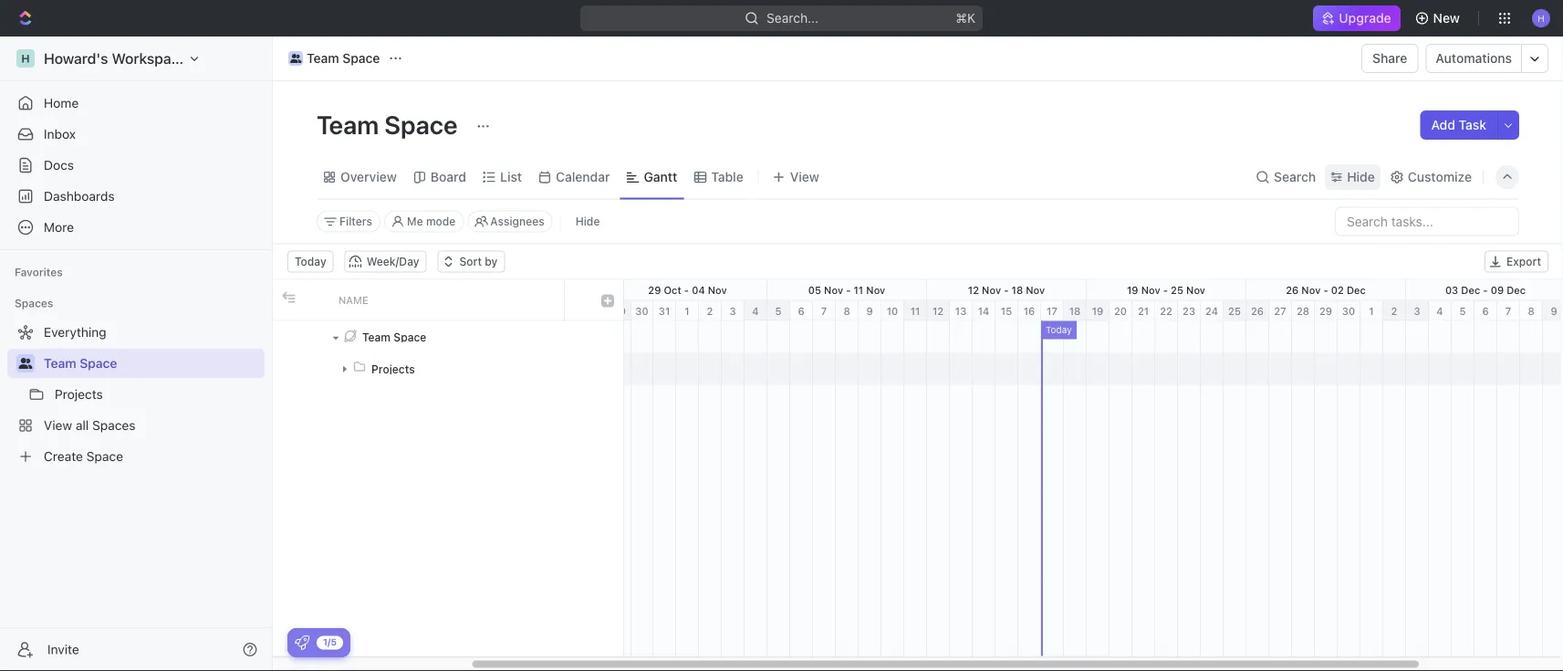 Task type: locate. For each thing, give the bounding box(es) containing it.
team space down everything
[[44, 356, 117, 371]]

1 horizontal spatial 7
[[1506, 305, 1512, 317]]

sort by button
[[438, 251, 505, 273]]

2 30 element from the left
[[1338, 301, 1361, 321]]

1 nov from the left
[[708, 284, 727, 296]]

29 element left 31
[[609, 301, 632, 321]]

h button
[[1527, 4, 1557, 33]]

tree
[[7, 318, 265, 471]]

today down 17 element
[[1046, 325, 1072, 335]]

view left all
[[44, 418, 72, 433]]

h
[[1539, 13, 1545, 23], [21, 52, 30, 65]]

0 horizontal spatial 18
[[1012, 284, 1024, 296]]

3 - from the left
[[1004, 284, 1009, 296]]

hide right search
[[1348, 169, 1376, 184]]

29
[[648, 284, 661, 296], [613, 305, 626, 317], [1320, 305, 1333, 317]]

8 down the 05 nov - 11 nov
[[844, 305, 851, 317]]

table link
[[708, 164, 744, 190]]

1 horizontal spatial projects
[[372, 362, 415, 375]]

dashboards link
[[7, 182, 265, 211]]

- up 22
[[1164, 284, 1169, 296]]

1 horizontal spatial 30 element
[[1338, 301, 1361, 321]]

0 horizontal spatial 26
[[1252, 305, 1264, 317]]

29 left 31
[[613, 305, 626, 317]]

29 element down 26 nov - 02 dec "element"
[[1316, 301, 1338, 321]]

1 vertical spatial 26
[[1252, 305, 1264, 317]]

nov up 14 element
[[982, 284, 1002, 296]]

view right table at the left
[[790, 169, 820, 184]]

1 horizontal spatial 4
[[1437, 305, 1444, 317]]

1 4 from the left
[[753, 305, 759, 317]]

0 horizontal spatial 29 element
[[609, 301, 632, 321]]

team inside cell
[[362, 330, 391, 343]]

today
[[295, 255, 327, 268], [1046, 325, 1072, 335]]

6 down 05 nov - 11 nov element
[[798, 305, 805, 317]]

nov up 28 element
[[1302, 284, 1321, 296]]

30 left 31
[[636, 305, 649, 317]]

4 down 03 dec - 09 dec element
[[1437, 305, 1444, 317]]

team
[[307, 51, 339, 66], [317, 109, 379, 139], [362, 330, 391, 343], [44, 356, 76, 371]]

tree grid containing team space
[[273, 280, 624, 656]]

0 vertical spatial today
[[295, 255, 327, 268]]

0 horizontal spatial 4
[[753, 305, 759, 317]]

0 horizontal spatial team space link
[[44, 349, 261, 378]]

me mode
[[407, 215, 456, 228]]

dec inside "element"
[[1347, 284, 1367, 296]]

2 5 from the left
[[1460, 305, 1467, 317]]

25 up 22 element
[[1171, 284, 1184, 296]]

h inside dropdown button
[[1539, 13, 1545, 23]]

1 30 from the left
[[636, 305, 649, 317]]

sort
[[460, 255, 482, 268]]

1 horizontal spatial view
[[790, 169, 820, 184]]

overview link
[[337, 164, 397, 190]]

03 dec - 09 dec element
[[1407, 280, 1564, 300]]

tree inside sidebar navigation
[[7, 318, 265, 471]]

team space cell
[[328, 321, 565, 353]]

19 right 18 element
[[1093, 305, 1104, 317]]

1 horizontal spatial hide
[[1348, 169, 1376, 184]]

1 horizontal spatial 29 element
[[1316, 301, 1338, 321]]

0 horizontal spatial view
[[44, 418, 72, 433]]

dec right 02
[[1347, 284, 1367, 296]]

team space inside cell
[[362, 330, 427, 343]]

0 horizontal spatial hide
[[576, 215, 600, 228]]

automations button
[[1427, 45, 1522, 72]]

new button
[[1408, 4, 1472, 33]]

20
[[1115, 305, 1128, 317]]

nov right 04
[[708, 284, 727, 296]]

tree containing everything
[[7, 318, 265, 471]]

10 element
[[882, 301, 905, 321]]

12 right 11 element
[[933, 305, 944, 317]]

0 vertical spatial h
[[1539, 13, 1545, 23]]

dec
[[1347, 284, 1367, 296], [1462, 284, 1481, 296], [1507, 284, 1527, 296]]

0 vertical spatial 11
[[854, 284, 864, 296]]

create space
[[44, 449, 123, 464]]

25 right 24 element at the right top
[[1229, 305, 1242, 317]]

0 vertical spatial projects
[[372, 362, 415, 375]]

- for 09
[[1484, 284, 1489, 296]]

11 right 10 element
[[911, 305, 921, 317]]

space up projects cell
[[394, 330, 427, 343]]

26 up 28
[[1286, 284, 1299, 296]]

7 down "03 dec - 09 dec"
[[1506, 305, 1512, 317]]

1 vertical spatial projects
[[55, 387, 103, 402]]

2 horizontal spatial dec
[[1507, 284, 1527, 296]]

week/day button
[[345, 251, 427, 273]]

0 horizontal spatial 30 element
[[632, 301, 654, 321]]

0 horizontal spatial h
[[21, 52, 30, 65]]

1 horizontal spatial 11
[[911, 305, 921, 317]]

0 vertical spatial 25
[[1171, 284, 1184, 296]]

1 horizontal spatial 2
[[1392, 305, 1398, 317]]

0 horizontal spatial 19
[[1093, 305, 1104, 317]]

4 - from the left
[[1164, 284, 1169, 296]]

everything link
[[7, 318, 261, 347]]

0 horizontal spatial 5
[[776, 305, 782, 317]]

1 horizontal spatial 19
[[1127, 284, 1139, 296]]

6 down "03 dec - 09 dec"
[[1483, 305, 1490, 317]]

projects down team space cell
[[372, 362, 415, 375]]

2 - from the left
[[846, 284, 851, 296]]

1 vertical spatial 25
[[1229, 305, 1242, 317]]

12 up 14
[[968, 284, 980, 296]]

projects inside projects cell
[[372, 362, 415, 375]]

view inside view all spaces link
[[44, 418, 72, 433]]

- left 09
[[1484, 284, 1489, 296]]

9 left 10
[[867, 305, 873, 317]]

0 vertical spatial hide
[[1348, 169, 1376, 184]]

28 element
[[1293, 301, 1316, 321]]

1 horizontal spatial 12
[[968, 284, 980, 296]]

1 vertical spatial 18
[[1070, 305, 1081, 317]]

29 down 26 nov - 02 dec
[[1320, 305, 1333, 317]]

name column header
[[328, 280, 565, 320]]

dashboards
[[44, 189, 115, 204]]

29 left oct
[[648, 284, 661, 296]]

create space link
[[7, 442, 261, 471]]

workspace
[[112, 50, 188, 67]]

0 vertical spatial 12
[[968, 284, 980, 296]]

27 element
[[1270, 301, 1293, 321]]

calendar
[[556, 169, 610, 184]]

1 horizontal spatial dec
[[1462, 284, 1481, 296]]

1 vertical spatial team space link
[[44, 349, 261, 378]]

2 dec from the left
[[1462, 284, 1481, 296]]

0 horizontal spatial 7
[[821, 305, 827, 317]]

0 horizontal spatial 30
[[636, 305, 649, 317]]

more button
[[7, 213, 265, 242]]

26 element
[[1247, 301, 1270, 321]]

3 nov from the left
[[867, 284, 886, 296]]

howard's
[[44, 50, 108, 67]]

18 inside 12 nov - 18 nov element
[[1012, 284, 1024, 296]]

nov right 05
[[824, 284, 844, 296]]

0 horizontal spatial 1
[[685, 305, 690, 317]]

1 vertical spatial 11
[[911, 305, 921, 317]]

tree grid
[[273, 280, 624, 656]]

3 down 03 dec - 09 dec element
[[1415, 305, 1421, 317]]

13
[[956, 305, 967, 317]]

26 nov - 02 dec element
[[1247, 280, 1407, 300]]

spaces down favorites button
[[15, 297, 53, 309]]

team down everything
[[44, 356, 76, 371]]

2 down 29 oct - 04 nov element
[[707, 305, 713, 317]]

19 up 21
[[1127, 284, 1139, 296]]

0 horizontal spatial 12
[[933, 305, 944, 317]]

nov up 10 element
[[867, 284, 886, 296]]

2 down 26 nov - 02 dec "element"
[[1392, 305, 1398, 317]]

0 vertical spatial 18
[[1012, 284, 1024, 296]]

7
[[821, 305, 827, 317], [1506, 305, 1512, 317]]

18
[[1012, 284, 1024, 296], [1070, 305, 1081, 317]]

 image down today button
[[283, 291, 295, 304]]

- left 04
[[685, 284, 689, 296]]

hide
[[1348, 169, 1376, 184], [576, 215, 600, 228]]

space down the view all spaces
[[86, 449, 123, 464]]

30 element
[[632, 301, 654, 321], [1338, 301, 1361, 321]]

export button
[[1485, 251, 1549, 273]]

15 element
[[996, 301, 1019, 321]]

0 horizontal spatial 3
[[730, 305, 736, 317]]

hide down calendar
[[576, 215, 600, 228]]

8 down export
[[1529, 305, 1535, 317]]

1 horizontal spatial spaces
[[92, 418, 136, 433]]

21
[[1138, 305, 1149, 317]]

1 horizontal spatial 3
[[1415, 305, 1421, 317]]

3 down 29 oct - 04 nov element
[[730, 305, 736, 317]]

column header
[[273, 280, 300, 320], [300, 280, 328, 320], [565, 280, 593, 320], [593, 280, 624, 320]]

05
[[809, 284, 822, 296]]

4
[[753, 305, 759, 317], [1437, 305, 1444, 317]]

home
[[44, 95, 79, 110]]

1 vertical spatial view
[[44, 418, 72, 433]]

1 horizontal spatial 9
[[1551, 305, 1558, 317]]

view for view
[[790, 169, 820, 184]]

board link
[[427, 164, 467, 190]]

11 right 05
[[854, 284, 864, 296]]

2 8 from the left
[[1529, 305, 1535, 317]]

18 right 17 element
[[1070, 305, 1081, 317]]

5 down 03 dec - 09 dec element
[[1460, 305, 1467, 317]]

nov up the 23 element
[[1187, 284, 1206, 296]]

view
[[790, 169, 820, 184], [44, 418, 72, 433]]

05 nov - 11 nov
[[809, 284, 886, 296]]

week/day
[[367, 255, 419, 268]]

hide inside button
[[576, 215, 600, 228]]

0 horizontal spatial dec
[[1347, 284, 1367, 296]]

today inside button
[[295, 255, 327, 268]]

nov inside 29 oct - 04 nov element
[[708, 284, 727, 296]]

1 horizontal spatial 18
[[1070, 305, 1081, 317]]

spaces
[[15, 297, 53, 309], [92, 418, 136, 433]]

4 down 29 oct - 04 nov element
[[753, 305, 759, 317]]

26 right 25 element
[[1252, 305, 1264, 317]]

11
[[854, 284, 864, 296], [911, 305, 921, 317]]

1 vertical spatial 12
[[933, 305, 944, 317]]

 image left 31
[[602, 294, 614, 307]]

1 horizontal spatial 1
[[1370, 305, 1375, 317]]

16 element
[[1019, 301, 1042, 321]]

docs
[[44, 157, 74, 173]]

today button
[[288, 251, 334, 273]]

favorites button
[[7, 261, 70, 283]]

projects
[[372, 362, 415, 375], [55, 387, 103, 402]]

19 for 19 nov - 25 nov
[[1127, 284, 1139, 296]]

1 7 from the left
[[821, 305, 827, 317]]

3
[[730, 305, 736, 317], [1415, 305, 1421, 317]]

2
[[707, 305, 713, 317], [1392, 305, 1398, 317]]

dec for 09
[[1507, 284, 1527, 296]]

0 horizontal spatial 8
[[844, 305, 851, 317]]

team down name
[[362, 330, 391, 343]]

add
[[1432, 117, 1456, 132]]

12
[[968, 284, 980, 296], [933, 305, 944, 317]]

0 vertical spatial team space link
[[284, 47, 385, 69]]

projects - 0.00% row
[[273, 353, 624, 385]]

- inside "element"
[[1324, 284, 1329, 296]]

0 vertical spatial spaces
[[15, 297, 53, 309]]

dec right 03
[[1462, 284, 1481, 296]]

1 horizontal spatial 26
[[1286, 284, 1299, 296]]

1 vertical spatial h
[[21, 52, 30, 65]]

row group
[[273, 321, 624, 656]]

today down filters dropdown button at top
[[295, 255, 327, 268]]

hide inside dropdown button
[[1348, 169, 1376, 184]]

0 horizontal spatial 25
[[1171, 284, 1184, 296]]

dec right 09
[[1507, 284, 1527, 296]]

1 down the 29 oct - 04 nov at the top left of the page
[[685, 305, 690, 317]]

team space
[[307, 51, 380, 66], [317, 109, 463, 139], [362, 330, 427, 343], [44, 356, 117, 371]]

- left 02
[[1324, 284, 1329, 296]]

4 column header from the left
[[593, 280, 624, 320]]

3 dec from the left
[[1507, 284, 1527, 296]]

1 horizontal spatial 30
[[1343, 305, 1356, 317]]

5 down 05 nov - 11 nov element
[[776, 305, 782, 317]]

17
[[1047, 305, 1058, 317]]

29 oct - 04 nov
[[648, 284, 727, 296]]

26 for 26
[[1252, 305, 1264, 317]]

nov inside 26 nov - 02 dec "element"
[[1302, 284, 1321, 296]]

team space inside sidebar navigation
[[44, 356, 117, 371]]

projects up all
[[55, 387, 103, 402]]

9
[[867, 305, 873, 317], [1551, 305, 1558, 317]]

3 column header from the left
[[565, 280, 593, 320]]

0 horizontal spatial projects
[[55, 387, 103, 402]]

0 horizontal spatial 6
[[798, 305, 805, 317]]

team space down name
[[362, 330, 427, 343]]

09
[[1491, 284, 1505, 296]]

1 29 element from the left
[[609, 301, 632, 321]]

space
[[343, 51, 380, 66], [385, 109, 458, 139], [394, 330, 427, 343], [80, 356, 117, 371], [86, 449, 123, 464]]

2 6 from the left
[[1483, 305, 1490, 317]]

sidebar navigation
[[0, 37, 277, 671]]

everything
[[44, 325, 106, 340]]

30 for 1st 30 element from the right
[[1343, 305, 1356, 317]]

1 - from the left
[[685, 284, 689, 296]]

gantt
[[644, 169, 678, 184]]

0 horizontal spatial today
[[295, 255, 327, 268]]

- up 15
[[1004, 284, 1009, 296]]

1 dec from the left
[[1347, 284, 1367, 296]]

1 down 26 nov - 02 dec "element"
[[1370, 305, 1375, 317]]

nov
[[708, 284, 727, 296], [824, 284, 844, 296], [867, 284, 886, 296], [982, 284, 1002, 296], [1026, 284, 1046, 296], [1142, 284, 1161, 296], [1187, 284, 1206, 296], [1302, 284, 1321, 296]]

user group image
[[19, 358, 32, 369]]

03 dec - 09 dec
[[1446, 284, 1527, 296]]

- for 02
[[1324, 284, 1329, 296]]

1 horizontal spatial 5
[[1460, 305, 1467, 317]]

 image
[[283, 291, 295, 304], [602, 294, 614, 307]]

2 3 from the left
[[1415, 305, 1421, 317]]

team space up the overview
[[317, 109, 463, 139]]

0 vertical spatial view
[[790, 169, 820, 184]]

18 up '15' element on the top of the page
[[1012, 284, 1024, 296]]

1 vertical spatial today
[[1046, 325, 1072, 335]]

team space link
[[284, 47, 385, 69], [44, 349, 261, 378]]

spaces right all
[[92, 418, 136, 433]]

5 - from the left
[[1324, 284, 1329, 296]]

9 down 03 dec - 09 dec element
[[1551, 305, 1558, 317]]

18 element
[[1064, 301, 1087, 321]]

team space right user group image
[[307, 51, 380, 66]]

0 vertical spatial 26
[[1286, 284, 1299, 296]]

- right 05
[[846, 284, 851, 296]]

0 horizontal spatial 9
[[867, 305, 873, 317]]

2 30 from the left
[[1343, 305, 1356, 317]]

customize
[[1409, 169, 1473, 184]]

25 inside 25 element
[[1229, 305, 1242, 317]]

30 element left 31
[[632, 301, 654, 321]]

05 nov - 11 nov element
[[768, 280, 928, 300]]

nov up the 16 element
[[1026, 284, 1046, 296]]

nov up 21 element
[[1142, 284, 1161, 296]]

by
[[485, 255, 498, 268]]

30 down 02
[[1343, 305, 1356, 317]]

view inside view button
[[790, 169, 820, 184]]

19 nov - 25 nov
[[1127, 284, 1206, 296]]

0 vertical spatial 19
[[1127, 284, 1139, 296]]

29 element
[[609, 301, 632, 321], [1316, 301, 1338, 321]]

0 horizontal spatial 2
[[707, 305, 713, 317]]

26 inside "element"
[[1286, 284, 1299, 296]]

1 vertical spatial 19
[[1093, 305, 1104, 317]]

1 6 from the left
[[798, 305, 805, 317]]

29 oct - 04 nov element
[[609, 280, 768, 300]]

2 1 from the left
[[1370, 305, 1375, 317]]

10
[[887, 305, 899, 317]]

inbox
[[44, 126, 76, 142]]

1 horizontal spatial 25
[[1229, 305, 1242, 317]]

7 down 05
[[821, 305, 827, 317]]

list
[[500, 169, 522, 184]]

user group image
[[290, 54, 301, 63]]

1 horizontal spatial today
[[1046, 325, 1072, 335]]

25
[[1171, 284, 1184, 296], [1229, 305, 1242, 317]]

6 - from the left
[[1484, 284, 1489, 296]]

1 horizontal spatial 6
[[1483, 305, 1490, 317]]

12 element
[[928, 301, 950, 321]]

23 element
[[1179, 301, 1201, 321]]

howard's workspace
[[44, 50, 188, 67]]

team right user group image
[[307, 51, 339, 66]]

1 vertical spatial hide
[[576, 215, 600, 228]]

2 9 from the left
[[1551, 305, 1558, 317]]

search
[[1275, 169, 1317, 184]]

0 horizontal spatial 11
[[854, 284, 864, 296]]

8 nov from the left
[[1302, 284, 1321, 296]]

30 element down 02
[[1338, 301, 1361, 321]]

25 inside 19 nov - 25 nov element
[[1171, 284, 1184, 296]]

1 horizontal spatial 8
[[1529, 305, 1535, 317]]

1 horizontal spatial h
[[1539, 13, 1545, 23]]



Task type: vqa. For each thing, say whether or not it's contained in the screenshot.
12's THE 12
yes



Task type: describe. For each thing, give the bounding box(es) containing it.
calendar link
[[552, 164, 610, 190]]

list link
[[497, 164, 522, 190]]

24 element
[[1201, 301, 1224, 321]]

12 for 12
[[933, 305, 944, 317]]

projects inside the projects link
[[55, 387, 103, 402]]

view button
[[767, 156, 826, 199]]

14
[[978, 305, 990, 317]]

space down everything
[[80, 356, 117, 371]]

26 for 26 nov - 02 dec
[[1286, 284, 1299, 296]]

new
[[1434, 10, 1461, 26]]

30 for first 30 element
[[636, 305, 649, 317]]

space inside cell
[[394, 330, 427, 343]]

1/5
[[323, 637, 337, 647]]

12 nov - 18 nov
[[968, 284, 1046, 296]]

22 element
[[1156, 301, 1179, 321]]

upgrade
[[1340, 10, 1392, 26]]

space up board link
[[385, 109, 458, 139]]

0 horizontal spatial  image
[[283, 291, 295, 304]]

2 column header from the left
[[300, 280, 328, 320]]

share button
[[1362, 44, 1419, 73]]

1 1 from the left
[[685, 305, 690, 317]]

23
[[1183, 305, 1196, 317]]

assignees button
[[468, 210, 553, 232]]

assignees
[[491, 215, 545, 228]]

docs link
[[7, 151, 265, 180]]

name row
[[273, 280, 624, 321]]

19 element
[[1087, 301, 1110, 321]]

1 5 from the left
[[776, 305, 782, 317]]

2 horizontal spatial 29
[[1320, 305, 1333, 317]]

me mode button
[[384, 210, 464, 232]]

share
[[1373, 51, 1408, 66]]

team up the overview link
[[317, 109, 379, 139]]

search button
[[1251, 164, 1322, 190]]

all
[[76, 418, 89, 433]]

onboarding checklist button image
[[295, 635, 309, 650]]

17 element
[[1042, 301, 1064, 321]]

board
[[431, 169, 467, 184]]

1 horizontal spatial  image
[[602, 294, 614, 307]]

14 element
[[973, 301, 996, 321]]

1 horizontal spatial 29
[[648, 284, 661, 296]]

projects cell
[[328, 353, 565, 385]]

task
[[1459, 117, 1487, 132]]

add task
[[1432, 117, 1487, 132]]

view button
[[767, 164, 826, 190]]

name
[[339, 294, 368, 306]]

0 horizontal spatial spaces
[[15, 297, 53, 309]]

2 29 element from the left
[[1316, 301, 1338, 321]]

home link
[[7, 89, 265, 118]]

27
[[1275, 305, 1287, 317]]

space right user group image
[[343, 51, 380, 66]]

12 for 12 nov - 18 nov
[[968, 284, 980, 296]]

25 element
[[1224, 301, 1247, 321]]

hide button
[[568, 210, 607, 232]]

⌘k
[[956, 10, 976, 26]]

- for 25
[[1164, 284, 1169, 296]]

2 7 from the left
[[1506, 305, 1512, 317]]

filters
[[340, 215, 372, 228]]

Search tasks... text field
[[1337, 208, 1519, 235]]

5 nov from the left
[[1026, 284, 1046, 296]]

11 element
[[905, 301, 928, 321]]

21 element
[[1133, 301, 1156, 321]]

31
[[659, 305, 670, 317]]

12 nov - 18 nov element
[[928, 280, 1087, 300]]

team inside sidebar navigation
[[44, 356, 76, 371]]

6 nov from the left
[[1142, 284, 1161, 296]]

02
[[1332, 284, 1345, 296]]

favorites
[[15, 266, 63, 278]]

create
[[44, 449, 83, 464]]

add task button
[[1421, 110, 1498, 140]]

export
[[1507, 255, 1542, 268]]

15
[[1001, 305, 1013, 317]]

view all spaces link
[[7, 411, 261, 440]]

0 horizontal spatial 29
[[613, 305, 626, 317]]

automations
[[1436, 51, 1513, 66]]

16
[[1024, 305, 1036, 317]]

03
[[1446, 284, 1459, 296]]

table
[[711, 169, 744, 184]]

h inside sidebar navigation
[[21, 52, 30, 65]]

row group containing team space
[[273, 321, 624, 656]]

howard's workspace, , element
[[16, 49, 35, 68]]

1 horizontal spatial team space link
[[284, 47, 385, 69]]

2 nov from the left
[[824, 284, 844, 296]]

search...
[[767, 10, 819, 26]]

week/day button
[[345, 251, 427, 273]]

20 element
[[1110, 301, 1133, 321]]

- for 11
[[846, 284, 851, 296]]

31 element
[[654, 301, 676, 321]]

onboarding checklist button element
[[295, 635, 309, 650]]

1 30 element from the left
[[632, 301, 654, 321]]

dec for 02
[[1347, 284, 1367, 296]]

1 vertical spatial spaces
[[92, 418, 136, 433]]

13 element
[[950, 301, 973, 321]]

22
[[1160, 305, 1173, 317]]

customize button
[[1385, 164, 1478, 190]]

19 nov - 25 nov element
[[1087, 280, 1247, 300]]

1 2 from the left
[[707, 305, 713, 317]]

- for 18
[[1004, 284, 1009, 296]]

26 nov - 02 dec
[[1286, 284, 1367, 296]]

2 2 from the left
[[1392, 305, 1398, 317]]

overview
[[341, 169, 397, 184]]

sort by
[[460, 255, 498, 268]]

gantt link
[[640, 164, 678, 190]]

projects link
[[55, 380, 261, 409]]

invite
[[47, 642, 79, 657]]

inbox link
[[7, 120, 265, 149]]

4 nov from the left
[[982, 284, 1002, 296]]

more
[[44, 220, 74, 235]]

19 for 19
[[1093, 305, 1104, 317]]

view all spaces
[[44, 418, 136, 433]]

1 column header from the left
[[273, 280, 300, 320]]

view for view all spaces
[[44, 418, 72, 433]]

mode
[[426, 215, 456, 228]]

sort by button
[[438, 251, 505, 273]]

- for 04
[[685, 284, 689, 296]]

7 nov from the left
[[1187, 284, 1206, 296]]

04
[[692, 284, 705, 296]]

upgrade link
[[1314, 5, 1401, 31]]

1 3 from the left
[[730, 305, 736, 317]]

oct
[[664, 284, 682, 296]]

1 8 from the left
[[844, 305, 851, 317]]

1 9 from the left
[[867, 305, 873, 317]]

2 4 from the left
[[1437, 305, 1444, 317]]

24
[[1206, 305, 1219, 317]]

me
[[407, 215, 423, 228]]

18 inside 18 element
[[1070, 305, 1081, 317]]

filters button
[[317, 210, 381, 232]]

team space - 0.00% row
[[273, 321, 624, 353]]



